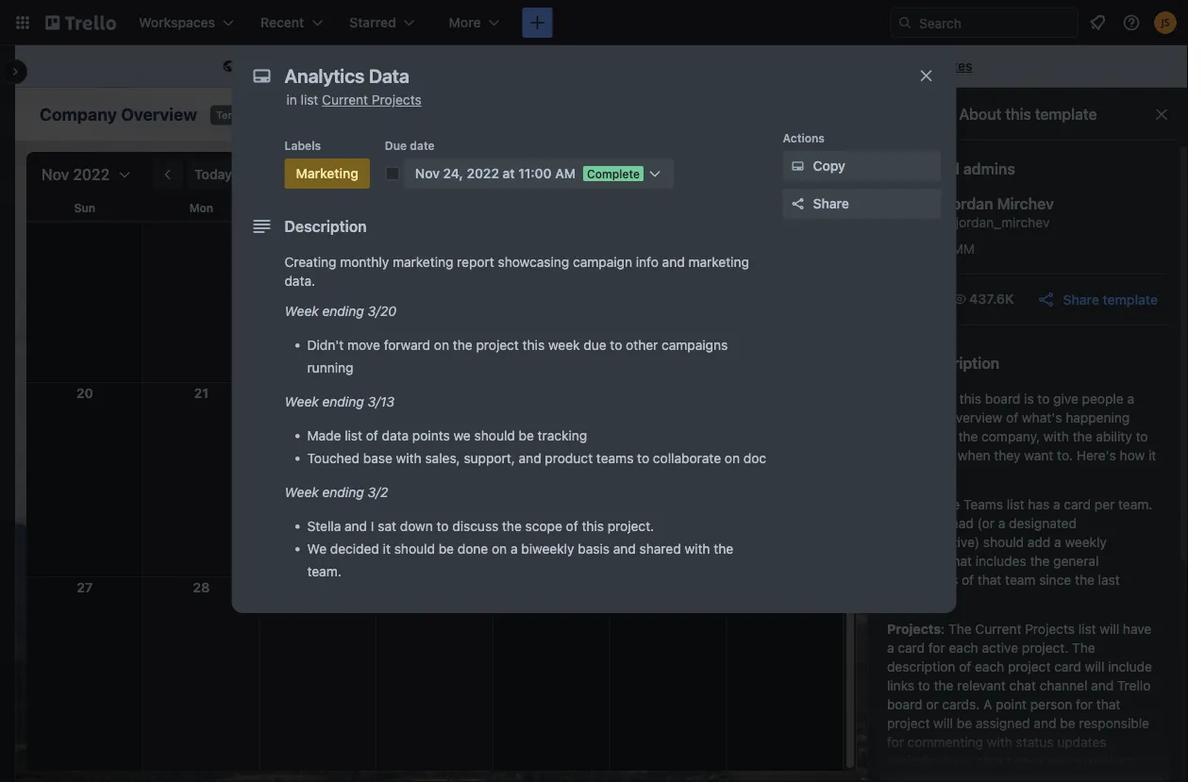 Task type: vqa. For each thing, say whether or not it's contained in the screenshot.
to within : The Current Projects list will have a card for each active project. The description of each project card will include links to the relevant chat channel and Trello board or cards. A point person for that project will be assigned and be responsible for commenting with status updates periodically -- about once every week or two. If the project is blocked, they ju
yes



Task type: locate. For each thing, give the bounding box(es) containing it.
2022 up 13
[[73, 166, 110, 184]]

will up commenting
[[933, 716, 953, 731]]

be inside "stella and i sat down to discuss the scope of this project. we decided it should be done on a biweekly basis and shared with the team."
[[439, 541, 454, 557]]

0 horizontal spatial projects
[[372, 92, 422, 108]]

two.
[[887, 772, 913, 782]]

team. inside the : the teams list has a card per team. the team lead (or a designated representative) should add a weekly comment that includes the general happenings of that team since the last update.
[[1118, 497, 1153, 512]]

should up includes
[[983, 535, 1024, 550]]

active
[[982, 640, 1018, 656]]

share for share
[[813, 196, 849, 211]]

current down the public
[[322, 92, 368, 108]]

and left trello
[[1091, 678, 1114, 694]]

0 horizontal spatial 2022
[[73, 166, 110, 184]]

1 vertical spatial week
[[285, 394, 319, 410]]

that up responsible
[[1096, 697, 1120, 712]]

0 vertical spatial marketing
[[296, 166, 358, 181]]

with
[[1044, 429, 1069, 444], [396, 451, 422, 466], [685, 541, 710, 557], [987, 735, 1012, 750]]

share
[[813, 196, 849, 211], [1063, 292, 1099, 307]]

stella
[[307, 519, 341, 534]]

list left has at the right bottom
[[1007, 497, 1024, 512]]

week down 'data.'
[[285, 303, 319, 319]]

person
[[1030, 697, 1072, 712]]

with inside "stella and i sat down to discuss the scope of this project. we decided it should be done on a biweekly basis and shared with the team."
[[685, 541, 710, 557]]

current inside : the current projects list will have a card for each active project. the description of each project card will include links to the relevant chat channel and trello board or cards. a point person for that project will be assigned and be responsible for commenting with status updates periodically -- about once every week or two. if the project is blocked, they ju
[[975, 621, 1021, 637]]

due
[[385, 139, 407, 152]]

board inside button
[[376, 106, 413, 122]]

and right info
[[662, 254, 685, 270]]

team. inside "stella and i sat down to discuss the scope of this project. we decided it should be done on a biweekly basis and shared with the team."
[[307, 564, 341, 579]]

1 vertical spatial current
[[975, 621, 1021, 637]]

1 horizontal spatial board
[[985, 391, 1020, 407]]

: for team
[[929, 497, 933, 512]]

0 vertical spatial description
[[285, 218, 367, 235]]

anyone
[[414, 58, 458, 74]]

board
[[985, 391, 1020, 407], [887, 697, 923, 712]]

week ending 3/2
[[285, 485, 388, 500]]

copy.
[[570, 58, 602, 74]]

to right sync
[[710, 167, 723, 182]]

2 horizontal spatial should
[[983, 535, 1024, 550]]

0 vertical spatial they
[[994, 448, 1021, 463]]

showcasing
[[498, 254, 569, 270]]

0 horizontal spatial current
[[322, 92, 368, 108]]

0 vertical spatial ending
[[322, 303, 364, 319]]

: up description
[[941, 621, 945, 637]]

week left 'due'
[[548, 337, 580, 353]]

is
[[271, 58, 281, 74], [1024, 391, 1034, 407], [998, 772, 1008, 782]]

nov inside button
[[42, 166, 69, 184]]

2 vertical spatial card
[[1054, 659, 1081, 675]]

13
[[77, 191, 92, 207]]

share for share template
[[1063, 292, 1099, 307]]

ending up "didn't"
[[322, 303, 364, 319]]

color: yellow, title: "marketing" element up 15
[[285, 159, 370, 189]]

down
[[400, 519, 433, 534]]

week inside didn't move forward on the project this week due to other campaigns running
[[548, 337, 580, 353]]

1 horizontal spatial color: yellow, title: "marketing" element
[[509, 421, 564, 435]]

this up overview
[[959, 391, 981, 407]]

0 vertical spatial it
[[1149, 448, 1156, 463]]

and inside creating monthly marketing report showcasing campaign info and marketing data.
[[662, 254, 685, 270]]

ability
[[1096, 429, 1132, 444]]

1 horizontal spatial current
[[975, 621, 1021, 637]]

description up goal
[[917, 354, 1000, 372]]

current for list
[[322, 92, 368, 108]]

0 vertical spatial board
[[985, 391, 1020, 407]]

a right people
[[1127, 391, 1134, 407]]

1 vertical spatial :
[[941, 621, 945, 637]]

it right how
[[1149, 448, 1156, 463]]

more
[[875, 58, 907, 74]]

projects down since
[[1025, 621, 1075, 637]]

points
[[412, 428, 450, 444]]

list right made
[[345, 428, 362, 444]]

2 horizontal spatial template
[[1103, 292, 1158, 307]]

with right the shared
[[685, 541, 710, 557]]

1 horizontal spatial share
[[1063, 292, 1099, 307]]

1 vertical spatial jordan mirchev (jordan_mirchev) image
[[885, 196, 932, 243]]

with inside made list of data points we should be tracking touched base with sales, support, and product teams to collaborate on doc
[[396, 451, 422, 466]]

marketing for marketing
[[296, 166, 358, 181]]

week inside : the current projects list will have a card for each active project. the description of each project card will include links to the relevant chat channel and trello board or cards. a point person for that project will be assigned and be responsible for commenting with status updates periodically -- about once every week or two. if the project is blocked, they ju
[[1085, 754, 1117, 769]]

1 vertical spatial board
[[917, 160, 960, 178]]

2 vertical spatial template
[[1103, 292, 1158, 307]]

monthly
[[340, 254, 389, 270]]

-
[[961, 754, 967, 769], [967, 754, 973, 769]]

1 vertical spatial is
[[1024, 391, 1034, 407]]

0 vertical spatial template
[[336, 58, 390, 74]]

at
[[503, 166, 515, 181]]

0 horizontal spatial nov
[[42, 166, 69, 184]]

projects for in list current projects
[[372, 92, 422, 108]]

0 vertical spatial current
[[322, 92, 368, 108]]

1 vertical spatial it
[[383, 541, 391, 557]]

in
[[286, 92, 297, 108]]

2 horizontal spatial that
[[1096, 697, 1120, 712]]

0 vertical spatial color: yellow, title: "marketing" element
[[285, 159, 370, 189]]

about
[[959, 105, 1002, 123]]

0 horizontal spatial they
[[994, 448, 1021, 463]]

1 horizontal spatial marketing
[[509, 422, 564, 435]]

sm image
[[219, 58, 238, 76]]

: inside : the current projects list will have a card for each active project. the description of each project card will include links to the relevant chat channel and trello board or cards. a point person for that project will be assigned and be responsible for commenting with status updates periodically -- about once every week or two. if the project is blocked, they ju
[[941, 621, 945, 637]]

0 horizontal spatial template
[[336, 58, 390, 74]]

project down creating monthly marketing report showcasing campaign info and marketing data.
[[476, 337, 519, 353]]

john smith (johnsmith38824343) image
[[1154, 11, 1177, 34]]

nov 2022 button
[[34, 159, 132, 190]]

:
[[929, 497, 933, 512], [941, 621, 945, 637]]

how
[[1120, 448, 1145, 463]]

2 - from the left
[[967, 754, 973, 769]]

list inside the : the teams list has a card per team. the team lead (or a designated representative) should add a weekly comment that includes the general happenings of that team since the last update.
[[1007, 497, 1024, 512]]

2022 left at
[[467, 166, 499, 181]]

and left i
[[345, 519, 367, 534]]

0 vertical spatial project.
[[607, 519, 654, 534]]

2 vertical spatial that
[[1096, 697, 1120, 712]]

0 horizontal spatial marketing
[[393, 254, 453, 270]]

made
[[307, 428, 341, 444]]

for up description
[[928, 640, 945, 656]]

point
[[996, 697, 1027, 712]]

2 vertical spatial is
[[998, 772, 1008, 782]]

campaign
[[573, 254, 632, 270]]

2 ending from the top
[[322, 394, 364, 410]]

0 vertical spatial week
[[285, 303, 319, 319]]

description
[[285, 218, 367, 235], [917, 354, 1000, 372]]

a left the biweekly
[[511, 541, 518, 557]]

it down sat
[[383, 541, 391, 557]]

1 horizontal spatial it
[[1149, 448, 1156, 463]]

jordan mirchev (jordan_mirchev) image left pmm
[[885, 196, 932, 243]]

nov left '24,'
[[415, 166, 440, 181]]

1 horizontal spatial team
[[1005, 572, 1036, 588]]

description
[[887, 659, 955, 675]]

be left done
[[439, 541, 454, 557]]

Mark due date as complete checkbox
[[385, 166, 400, 181]]

team. up 29
[[307, 564, 341, 579]]

sync
[[676, 167, 707, 182]]

nov for nov 2022
[[42, 166, 69, 184]]

2 2022 from the left
[[467, 166, 499, 181]]

with down assigned
[[987, 735, 1012, 750]]

0 horizontal spatial team.
[[307, 564, 341, 579]]

0 horizontal spatial board
[[376, 106, 413, 122]]

should
[[474, 428, 515, 444], [983, 535, 1024, 550], [394, 541, 435, 557]]

to right down
[[437, 519, 449, 534]]

nov 2022
[[42, 166, 110, 184]]

current up active
[[975, 621, 1021, 637]]

1 vertical spatial ending
[[322, 394, 364, 410]]

project down links
[[887, 716, 930, 731]]

3/13
[[368, 394, 395, 410]]

marketing up product
[[509, 422, 564, 435]]

19
[[777, 191, 792, 207]]

color: yellow, title: "marketing" element
[[285, 159, 370, 189], [509, 421, 564, 435]]

: inside the : the teams list has a card per team. the team lead (or a designated representative) should add a weekly comment that includes the general happenings of that team since the last update.
[[929, 497, 933, 512]]

amy freiderson (amyfreiderson) image
[[703, 101, 729, 127]]

1 vertical spatial or
[[1121, 754, 1133, 769]]

jordan mirchev link
[[944, 195, 1054, 213]]

None text field
[[275, 59, 898, 92]]

week for week ending 3/13
[[285, 394, 319, 410]]

1 vertical spatial each
[[975, 659, 1004, 675]]

works:
[[887, 467, 927, 482]]

- down commenting
[[961, 754, 967, 769]]

company,
[[982, 429, 1040, 444]]

john opherson (johnopherson) image
[[777, 101, 803, 127]]

card up description
[[898, 640, 925, 656]]

board up due
[[376, 106, 413, 122]]

projects down this is a public template for anyone on the internet to copy.
[[372, 92, 422, 108]]

with down data
[[396, 451, 422, 466]]

week up "stella" on the left of the page
[[285, 485, 319, 500]]

a inside : the current projects list will have a card for each active project. the description of each project card will include links to the relevant chat channel and trello board or cards. a point person for that project will be assigned and be responsible for commenting with status updates periodically -- about once every week or two. if the project is blocked, they ju
[[887, 640, 894, 656]]

jordan mirchev (jordan_mirchev) image
[[801, 101, 828, 127], [885, 196, 932, 243]]

0 horizontal spatial jordan mirchev (jordan_mirchev) image
[[801, 101, 828, 127]]

0 horizontal spatial team
[[914, 516, 944, 531]]

team. right per
[[1118, 497, 1153, 512]]

on right forward
[[434, 337, 449, 353]]

21
[[194, 385, 209, 401]]

is down about
[[998, 772, 1008, 782]]

of right goal
[[943, 391, 956, 407]]

they inside : the current projects list will have a card for each active project. the description of each project card will include links to the relevant chat channel and trello board or cards. a point person for that project will be assigned and be responsible for commenting with status updates periodically -- about once every week or two. if the project is blocked, they ju
[[1067, 772, 1093, 782]]

current for the
[[975, 621, 1021, 637]]

0 horizontal spatial marketing
[[296, 166, 358, 181]]

nov down company
[[42, 166, 69, 184]]

of inside made list of data points we should be tracking touched base with sales, support, and product teams to collaborate on doc
[[366, 428, 378, 444]]

or
[[926, 697, 939, 712], [1121, 754, 1133, 769]]

1 horizontal spatial is
[[998, 772, 1008, 782]]

1 2022 from the left
[[73, 166, 110, 184]]

1 horizontal spatial should
[[474, 428, 515, 444]]

1 horizontal spatial template
[[1035, 105, 1097, 123]]

of right the happenings at the bottom of page
[[962, 572, 974, 588]]

campaigns
[[662, 337, 728, 353]]

each left active
[[949, 640, 978, 656]]

0 vertical spatial card
[[1064, 497, 1091, 512]]

1 week from the top
[[285, 303, 319, 319]]

3 week from the top
[[285, 485, 319, 500]]

1 horizontal spatial 2022
[[467, 166, 499, 181]]

1 horizontal spatial week
[[1085, 754, 1117, 769]]

running
[[307, 360, 353, 376]]

support,
[[464, 451, 515, 466]]

list inside made list of data points we should be tracking touched base with sales, support, and product teams to collaborate on doc
[[345, 428, 362, 444]]

week for week ending 3/2
[[285, 485, 319, 500]]

of right scope
[[566, 519, 578, 534]]

for
[[393, 58, 410, 74], [928, 640, 945, 656], [1076, 697, 1093, 712], [887, 735, 904, 750]]

1 horizontal spatial nov
[[415, 166, 440, 181]]

0 horizontal spatial week
[[548, 337, 580, 353]]

when
[[958, 448, 990, 463]]

1 vertical spatial team
[[1005, 572, 1036, 588]]

to up how
[[1136, 429, 1148, 444]]

2 nov from the left
[[415, 166, 440, 181]]

of left data
[[366, 428, 378, 444]]

the
[[887, 391, 910, 407], [937, 497, 960, 512], [887, 516, 910, 531], [948, 621, 972, 637], [1072, 640, 1095, 656]]

1 vertical spatial that
[[977, 572, 1002, 588]]

due date
[[385, 139, 435, 152]]

project. inside "stella and i sat down to discuss the scope of this project. we decided it should be done on a biweekly basis and shared with the team."
[[607, 519, 654, 534]]

color: yellow, title: "marketing" element up product
[[509, 421, 564, 435]]

we
[[307, 541, 327, 557]]

sm image
[[788, 157, 807, 176]]

current
[[322, 92, 368, 108], [975, 621, 1021, 637]]

due
[[583, 337, 606, 353]]

0 vertical spatial board
[[376, 106, 413, 122]]

1 vertical spatial team.
[[307, 564, 341, 579]]

jordan mirchev (jordan_mirchev) image up 'actions'
[[801, 101, 828, 127]]

1 marketing from the left
[[393, 254, 453, 270]]

1 vertical spatial project.
[[1022, 640, 1069, 656]]

a up description
[[887, 640, 894, 656]]

0 horizontal spatial :
[[929, 497, 933, 512]]

has
[[1028, 497, 1050, 512]]

and inside made list of data points we should be tracking touched base with sales, support, and product teams to collaborate on doc
[[519, 451, 541, 466]]

1 horizontal spatial team.
[[1118, 497, 1153, 512]]

Search field
[[913, 8, 1078, 37]]

0 horizontal spatial it
[[383, 541, 391, 557]]

0 vertical spatial :
[[929, 497, 933, 512]]

list inside : the current projects list will have a card for each active project. the description of each project card will include links to the relevant chat channel and trello board or cards. a point person for that project will be assigned and be responsible for commenting with status updates periodically -- about once every week or two. if the project is blocked, they ju
[[1078, 621, 1096, 637]]

this left 'due'
[[522, 337, 545, 353]]

0 vertical spatial is
[[271, 58, 281, 74]]

1 horizontal spatial jordan mirchev (jordan_mirchev) image
[[885, 196, 932, 243]]

a
[[285, 58, 292, 74], [1127, 391, 1134, 407], [1053, 497, 1060, 512], [998, 516, 1005, 531], [1054, 535, 1061, 550], [511, 541, 518, 557], [887, 640, 894, 656]]

weekly
[[1065, 535, 1107, 550]]

projects inside : the current projects list will have a card for each active project. the description of each project card will include links to the relevant chat channel and trello board or cards. a point person for that project will be assigned and be responsible for commenting with status updates periodically -- about once every week or two. if the project is blocked, they ju
[[1025, 621, 1075, 637]]

to right 'due'
[[610, 337, 622, 353]]

will left have in the bottom of the page
[[1100, 621, 1119, 637]]

sun
[[74, 201, 95, 215]]

2 week from the top
[[285, 394, 319, 410]]

board up overview
[[985, 391, 1020, 407]]

projects for : the current projects list will have a card for each active project. the description of each project card will include links to the relevant chat channel and trello board or cards. a point person for that project will be assigned and be responsible for commenting with status updates periodically -- about once every week or two. if the project is blocked, they ju
[[1025, 621, 1075, 637]]

primary element
[[0, 0, 1188, 45]]

complete
[[587, 167, 640, 180]]

0 horizontal spatial that
[[948, 553, 972, 569]]

0 horizontal spatial description
[[285, 218, 367, 235]]

1 horizontal spatial that
[[977, 572, 1002, 588]]

week ending 3/13
[[285, 394, 395, 410]]

marketing up 15
[[296, 166, 358, 181]]

status
[[1016, 735, 1054, 750]]

to inside made list of data points we should be tracking touched base with sales, support, and product teams to collaborate on doc
[[637, 451, 649, 466]]

on inside "stella and i sat down to discuss the scope of this project. we decided it should be done on a biweekly basis and shared with the team."
[[492, 541, 507, 557]]

1 vertical spatial marketing
[[509, 422, 564, 435]]

explore more templates
[[825, 58, 972, 74]]

: up the representative) on the right of the page
[[929, 497, 933, 512]]

they inside the goal of this board is to give people a high level overview of what's happening throughout the company, with the ability to find details when they want to. here's how it works:
[[994, 448, 1021, 463]]

board for board
[[376, 106, 413, 122]]

team down includes
[[1005, 572, 1036, 588]]

the right forward
[[453, 337, 472, 353]]

0 vertical spatial each
[[949, 640, 978, 656]]

card up channel
[[1054, 659, 1081, 675]]

team up the representative) on the right of the page
[[914, 516, 944, 531]]

chris temperson (christemperson) image
[[752, 101, 779, 127]]

the inside the goal of this board is to give people a high level overview of what's happening throughout the company, with the ability to find details when they want to. here's how it works:
[[887, 391, 910, 407]]

2 vertical spatial ending
[[322, 485, 364, 500]]

of inside the : the teams list has a card per team. the team lead (or a designated representative) should add a weekly comment that includes the general happenings of that team since the last update.
[[962, 572, 974, 588]]

2 vertical spatial will
[[933, 716, 953, 731]]

for left anyone
[[393, 58, 410, 74]]

nov for nov 24, 2022 at 11:00 am
[[415, 166, 440, 181]]

0 horizontal spatial share
[[813, 196, 849, 211]]

or down responsible
[[1121, 754, 1133, 769]]

that inside : the current projects list will have a card for each active project. the description of each project card will include links to the relevant chat channel and trello board or cards. a point person for that project will be assigned and be responsible for commenting with status updates periodically -- about once every week or two. if the project is blocked, they ju
[[1096, 697, 1120, 712]]

it inside "stella and i sat down to discuss the scope of this project. we decided it should be done on a biweekly basis and shared with the team."
[[383, 541, 391, 557]]

- left about
[[967, 754, 973, 769]]

share down calendar in the top of the page
[[813, 196, 849, 211]]

0 vertical spatial share
[[813, 196, 849, 211]]

marketing inside marketing analytics data
[[509, 422, 564, 435]]

should up support,
[[474, 428, 515, 444]]

project
[[476, 337, 519, 353], [1008, 659, 1051, 675], [887, 716, 930, 731], [951, 772, 994, 782]]

0 vertical spatial week
[[548, 337, 580, 353]]

of inside : the current projects list will have a card for each active project. the description of each project card will include links to the relevant chat channel and trello board or cards. a point person for that project will be assigned and be responsible for commenting with status updates periodically -- about once every week or two. if the project is blocked, they ju
[[959, 659, 971, 675]]

each up relevant
[[975, 659, 1004, 675]]

per
[[1095, 497, 1115, 512]]

1 horizontal spatial :
[[941, 621, 945, 637]]

1 vertical spatial they
[[1067, 772, 1093, 782]]

updates
[[1057, 735, 1106, 750]]

0 horizontal spatial should
[[394, 541, 435, 557]]

0 vertical spatial team.
[[1118, 497, 1153, 512]]

1 horizontal spatial board
[[917, 160, 960, 178]]

3 ending from the top
[[322, 485, 364, 500]]

2 horizontal spatial projects
[[1025, 621, 1075, 637]]

card
[[1064, 497, 1091, 512], [898, 640, 925, 656], [1054, 659, 1081, 675]]

0 horizontal spatial board
[[887, 697, 923, 712]]

2 horizontal spatial is
[[1024, 391, 1034, 407]]

week up made
[[285, 394, 319, 410]]

create board or workspace image
[[528, 13, 547, 32]]

1 ending from the top
[[322, 303, 364, 319]]

0 horizontal spatial project.
[[607, 519, 654, 534]]

28
[[193, 580, 210, 595]]

to inside : the current projects list will have a card for each active project. the description of each project card will include links to the relevant chat channel and trello board or cards. a point person for that project will be assigned and be responsible for commenting with status updates periodically -- about once every week or two. if the project is blocked, they ju
[[918, 678, 930, 694]]

27
[[77, 580, 93, 595]]

tracking
[[538, 428, 587, 444]]

1 vertical spatial share
[[1063, 292, 1099, 307]]

creating monthly marketing report showcasing campaign info and marketing data.
[[285, 254, 749, 289]]

they down company,
[[994, 448, 1021, 463]]

1 vertical spatial template
[[1035, 105, 1097, 123]]

project. up channel
[[1022, 640, 1069, 656]]

the left internet
[[480, 58, 500, 74]]

1 vertical spatial description
[[917, 354, 1000, 372]]

this is a public template for anyone on the internet to copy.
[[242, 58, 602, 74]]

1 horizontal spatial project.
[[1022, 640, 1069, 656]]

2 vertical spatial week
[[285, 485, 319, 500]]

with inside the goal of this board is to give people a high level overview of what's happening throughout the company, with the ability to find details when they want to. here's how it works:
[[1044, 429, 1069, 444]]

3/20
[[368, 303, 396, 319]]

1 vertical spatial week
[[1085, 754, 1117, 769]]

a inside the goal of this board is to give people a high level overview of what's happening throughout the company, with the ability to find details when they want to. here's how it works:
[[1127, 391, 1134, 407]]

is right the this
[[271, 58, 281, 74]]

1 nov from the left
[[42, 166, 69, 184]]

share right "437.6k"
[[1063, 292, 1099, 307]]

1 vertical spatial color: yellow, title: "marketing" element
[[509, 421, 564, 435]]

card inside the : the teams list has a card per team. the team lead (or a designated representative) should add a weekly comment that includes the general happenings of that team since the last update.
[[1064, 497, 1091, 512]]

ending for 3/13
[[322, 394, 364, 410]]

be down cards.
[[957, 716, 972, 731]]



Task type: describe. For each thing, give the bounding box(es) containing it.
throughout
[[887, 429, 955, 444]]

a right has at the right bottom
[[1053, 497, 1060, 512]]

project down about
[[951, 772, 994, 782]]

0 vertical spatial that
[[948, 553, 972, 569]]

the inside didn't move forward on the project this week due to other campaigns running
[[453, 337, 472, 353]]

20
[[76, 385, 93, 401]]

ending for 3/20
[[322, 303, 364, 319]]

periodically
[[887, 754, 957, 769]]

base
[[363, 451, 392, 466]]

comment
[[887, 553, 944, 569]]

week for week ending 3/20
[[285, 303, 319, 319]]

overview
[[121, 104, 197, 124]]

a left the public
[[285, 58, 292, 74]]

of up company,
[[1006, 410, 1018, 426]]

on right anyone
[[461, 58, 477, 74]]

the left scope
[[502, 519, 522, 534]]

board for board admins
[[917, 160, 960, 178]]

the up channel
[[1072, 640, 1095, 656]]

goal
[[914, 391, 940, 407]]

in list current projects
[[286, 92, 422, 108]]

on inside didn't move forward on the project this week due to other campaigns running
[[434, 337, 449, 353]]

to left copy.
[[554, 58, 566, 74]]

marketing analytics data
[[509, 422, 596, 445]]

project up chat
[[1008, 659, 1051, 675]]

nov 24, 2022 at 11:00 am
[[415, 166, 576, 181]]

blocked,
[[1011, 772, 1063, 782]]

basis
[[578, 541, 610, 557]]

sat
[[775, 201, 794, 215]]

this inside didn't move forward on the project this week due to other campaigns running
[[522, 337, 545, 353]]

for down channel
[[1076, 697, 1093, 712]]

the down add
[[1030, 553, 1050, 569]]

discuss
[[452, 519, 498, 534]]

the up cards.
[[934, 678, 954, 694]]

didn't move forward on the project this week due to other campaigns running
[[307, 337, 728, 376]]

2022 inside button
[[73, 166, 110, 184]]

sync to personal calendar
[[676, 167, 838, 182]]

the up the here's
[[1073, 429, 1092, 444]]

11:00
[[518, 166, 552, 181]]

a right add
[[1054, 535, 1061, 550]]

if
[[916, 772, 924, 782]]

collaborate
[[653, 451, 721, 466]]

copy
[[813, 158, 845, 174]]

have
[[1123, 621, 1152, 637]]

is inside : the current projects list will have a card for each active project. the description of each project card will include links to the relevant chat channel and trello board or cards. a point person for that project will be assigned and be responsible for commenting with status updates periodically -- about once every week or two. if the project is blocked, they ju
[[998, 772, 1008, 782]]

copy link
[[783, 151, 941, 181]]

explore more templates link
[[813, 51, 984, 81]]

share template button
[[1037, 290, 1158, 310]]

board button
[[344, 99, 445, 129]]

the up "when"
[[958, 429, 978, 444]]

ending for 3/2
[[322, 485, 364, 500]]

board admins
[[917, 160, 1015, 178]]

marketing for marketing analytics data
[[509, 422, 564, 435]]

0 vertical spatial team
[[914, 516, 944, 531]]

pmm
[[944, 241, 975, 257]]

the up lead
[[937, 497, 960, 512]]

this inside "stella and i sat down to discuss the scope of this project. we decided it should be done on a biweekly basis and shared with the team."
[[582, 519, 604, 534]]

cards.
[[942, 697, 980, 712]]

should inside the : the teams list has a card per team. the team lead (or a designated representative) should add a weekly comment that includes the general happenings of that team since the last update.
[[983, 535, 1024, 550]]

teams
[[964, 497, 1003, 512]]

include
[[1108, 659, 1152, 675]]

the up description
[[948, 621, 972, 637]]

info
[[636, 254, 659, 270]]

month button
[[290, 159, 379, 190]]

designated
[[1009, 516, 1077, 531]]

a inside "stella and i sat down to discuss the scope of this project. we decided it should be done on a biweekly basis and shared with the team."
[[511, 541, 518, 557]]

public image
[[317, 107, 332, 122]]

other
[[626, 337, 658, 353]]

i
[[371, 519, 374, 534]]

open information menu image
[[1122, 13, 1141, 32]]

forward
[[384, 337, 430, 353]]

labels
[[285, 139, 321, 152]]

sat
[[378, 519, 396, 534]]

board inside : the current projects list will have a card for each active project. the description of each project card will include links to the relevant chat channel and trello board or cards. a point person for that project will be assigned and be responsible for commenting with status updates periodically -- about once every week or two. if the project is blocked, they ju
[[887, 697, 923, 712]]

be inside made list of data points we should be tracking touched base with sales, support, and product teams to collaborate on doc
[[519, 428, 534, 444]]

with inside : the current projects list will have a card for each active project. the description of each project card will include links to the relevant chat channel and trello board or cards. a point person for that project will be assigned and be responsible for commenting with status updates periodically -- about once every week or two. if the project is blocked, they ju
[[987, 735, 1012, 750]]

to inside "stella and i sat down to discuss the scope of this project. we decided it should be done on a biweekly basis and shared with the team."
[[437, 519, 449, 534]]

a right (or
[[998, 516, 1005, 531]]

the right the shared
[[714, 541, 733, 557]]

0 horizontal spatial color: yellow, title: "marketing" element
[[285, 159, 370, 189]]

details
[[914, 448, 954, 463]]

a
[[983, 697, 992, 712]]

data
[[382, 428, 409, 444]]

to inside button
[[710, 167, 723, 182]]

andre gorte (andregorte) image
[[728, 101, 754, 127]]

project inside didn't move forward on the project this week due to other campaigns running
[[476, 337, 519, 353]]

here's
[[1077, 448, 1116, 463]]

teams
[[596, 451, 634, 466]]

admins
[[963, 160, 1015, 178]]

week ending 3/20
[[285, 303, 396, 319]]

about this template
[[959, 105, 1097, 123]]

of inside "stella and i sat down to discuss the scope of this project. we decided it should be done on a biweekly basis and shared with the team."
[[566, 519, 578, 534]]

1 horizontal spatial projects
[[887, 621, 941, 637]]

the down general
[[1075, 572, 1095, 588]]

list right in
[[301, 92, 318, 108]]

decided
[[330, 541, 379, 557]]

report
[[457, 254, 494, 270]]

0 horizontal spatial or
[[926, 697, 939, 712]]

0 vertical spatial jordan mirchev (jordan_mirchev) image
[[801, 101, 828, 127]]

mirchev
[[997, 195, 1054, 213]]

1 vertical spatial will
[[1085, 659, 1105, 675]]

should inside made list of data points we should be tracking touched base with sales, support, and product teams to collaborate on doc
[[474, 428, 515, 444]]

15
[[311, 191, 325, 207]]

add
[[1028, 535, 1051, 550]]

mon
[[189, 201, 213, 215]]

2 marketing from the left
[[688, 254, 749, 270]]

move
[[347, 337, 380, 353]]

24,
[[443, 166, 463, 181]]

16
[[427, 191, 442, 207]]

board inside the goal of this board is to give people a high level overview of what's happening throughout the company, with the ability to find details when they want to. here's how it works:
[[985, 391, 1020, 407]]

product
[[545, 451, 593, 466]]

search image
[[897, 15, 913, 30]]

template inside button
[[1103, 292, 1158, 307]]

1 horizontal spatial description
[[917, 354, 1000, 372]]

give
[[1053, 391, 1079, 407]]

includes
[[976, 553, 1026, 569]]

didn't
[[307, 337, 344, 353]]

actions
[[783, 131, 825, 144]]

1 - from the left
[[961, 754, 967, 769]]

happening
[[1066, 410, 1130, 426]]

last
[[1098, 572, 1120, 588]]

for up periodically
[[887, 735, 904, 750]]

done
[[458, 541, 488, 557]]

to inside didn't move forward on the project this week due to other campaigns running
[[610, 337, 622, 353]]

today
[[195, 167, 232, 182]]

month
[[301, 167, 341, 182]]

it inside the goal of this board is to give people a high level overview of what's happening throughout the company, with the ability to find details when they want to. here's how it works:
[[1149, 448, 1156, 463]]

0 notifications image
[[1086, 11, 1109, 34]]

this inside the goal of this board is to give people a high level overview of what's happening throughout the company, with the ability to find details when they want to. here's how it works:
[[959, 391, 981, 407]]

general
[[1053, 553, 1099, 569]]

should inside "stella and i sat down to discuss the scope of this project. we decided it should be done on a biweekly basis and shared with the team."
[[394, 541, 435, 557]]

Board name text field
[[30, 99, 207, 129]]

on inside made list of data points we should be tracking touched base with sales, support, and product teams to collaborate on doc
[[725, 451, 740, 466]]

is inside the goal of this board is to give people a high level overview of what's happening throughout the company, with the ability to find details when they want to. here's how it works:
[[1024, 391, 1034, 407]]

trello
[[1117, 678, 1151, 694]]

1 vertical spatial card
[[898, 640, 925, 656]]

14
[[194, 191, 209, 207]]

the right if
[[928, 772, 948, 782]]

project. inside : the current projects list will have a card for each active project. the description of each project card will include links to the relevant chat channel and trello board or cards. a point person for that project will be assigned and be responsible for commenting with status updates periodically -- about once every week or two. if the project is blocked, they ju
[[1022, 640, 1069, 656]]

stella and i sat down to discuss the scope of this project. we decided it should be done on a biweekly basis and shared with the team.
[[307, 519, 733, 579]]

jordan mirchev @jordan_mirchev
[[944, 195, 1054, 230]]

be up updates at the right of page
[[1060, 716, 1075, 731]]

and down "person"
[[1034, 716, 1056, 731]]

0 vertical spatial will
[[1100, 621, 1119, 637]]

public
[[296, 58, 333, 74]]

analytics
[[509, 430, 564, 445]]

and right basis
[[613, 541, 636, 557]]

calendar
[[784, 167, 838, 182]]

: for each
[[941, 621, 945, 637]]

@jordan_mirchev
[[944, 215, 1050, 230]]

personal
[[726, 167, 780, 182]]

level
[[917, 410, 945, 426]]

this
[[242, 58, 268, 74]]

company
[[40, 104, 117, 124]]

date
[[410, 139, 435, 152]]

sales,
[[425, 451, 460, 466]]

since
[[1039, 572, 1071, 588]]

: the teams list has a card per team. the team lead (or a designated representative) should add a weekly comment that includes the general happenings of that team since the last update.
[[887, 497, 1153, 607]]

chat
[[1009, 678, 1036, 694]]

this right the about
[[1005, 105, 1031, 123]]

the up the representative) on the right of the page
[[887, 516, 910, 531]]

templates
[[910, 58, 972, 74]]

to up what's
[[1038, 391, 1050, 407]]



